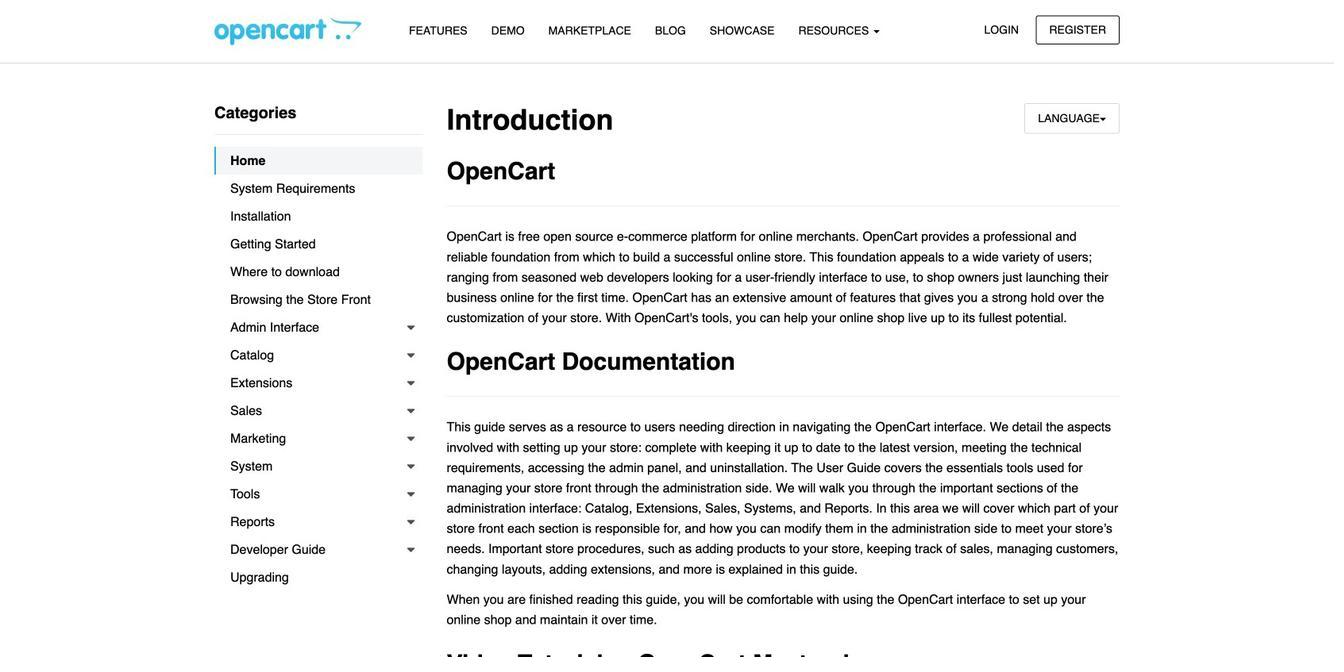 Task type: locate. For each thing, give the bounding box(es) containing it.
opencart - open source shopping cart solution image
[[215, 17, 361, 45]]



Task type: vqa. For each thing, say whether or not it's contained in the screenshot.
MARKETPLACE at the left top of the page
no



